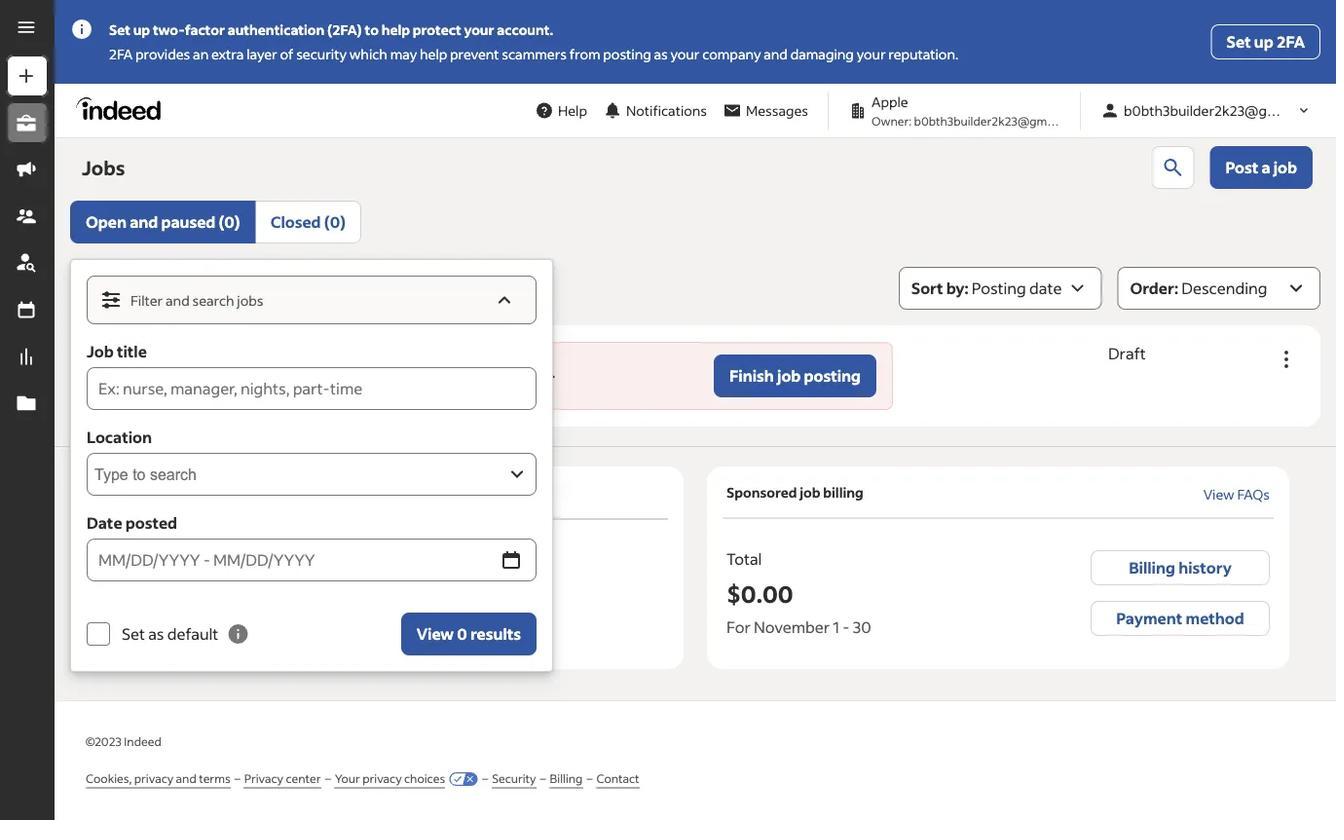 Task type: vqa. For each thing, say whether or not it's contained in the screenshot.
The Your Phone Number Telephone Field
no



Task type: locate. For each thing, give the bounding box(es) containing it.
1 vertical spatial billing
[[550, 771, 583, 786]]

november
[[754, 617, 830, 637]]

and for filter and search jobs
[[166, 292, 190, 309]]

job title and location element
[[117, 342, 284, 403]]

– right billing link
[[587, 771, 593, 786]]

0 vertical spatial as
[[654, 45, 668, 63]]

a
[[1262, 157, 1271, 177]]

1 horizontal spatial posting
[[604, 45, 652, 63]]

faqs
[[1238, 486, 1271, 503]]

set left two-
[[109, 21, 130, 38]]

1 privacy from the left
[[134, 771, 174, 786]]

1 horizontal spatial to
[[403, 635, 415, 650]]

and inside welder and fabricator 110 n brand blvd, glendale, ca 91203
[[167, 343, 192, 361]]

finish job posting button
[[714, 355, 877, 398]]

security
[[296, 45, 347, 63]]

2 privacy from the left
[[363, 771, 402, 786]]

0 vertical spatial view
[[1204, 486, 1235, 503]]

posting inside button
[[804, 366, 861, 386]]

posting right finish
[[804, 366, 861, 386]]

– right terms
[[235, 771, 240, 786]]

to left review!
[[403, 635, 415, 650]]

help down "protect"
[[420, 45, 448, 63]]

1 horizontal spatial help
[[420, 45, 448, 63]]

1 horizontal spatial your
[[671, 45, 700, 63]]

security – billing – contact
[[492, 771, 640, 786]]

help up may
[[382, 21, 410, 38]]

2 – from the left
[[325, 771, 331, 786]]

job for your job posting is incomplete.
[[389, 364, 410, 381]]

incomplete.
[[479, 364, 556, 381]]

your privacy choices
[[335, 771, 445, 786]]

filter
[[131, 292, 163, 309]]

billing
[[1129, 558, 1176, 578], [550, 771, 583, 786]]

0 horizontal spatial as
[[148, 624, 164, 644]]

help
[[558, 102, 588, 119]]

2 horizontal spatial posting
[[804, 366, 861, 386]]

b0bth3builder2k23@gmail.com
[[1124, 102, 1324, 119], [915, 113, 1086, 128]]

job left is
[[389, 364, 410, 381]]

owner:
[[872, 113, 912, 128]]

0 horizontal spatial b0bth3builder2k23@gmail.com
[[915, 113, 1086, 128]]

1 vertical spatial your
[[335, 771, 360, 786]]

to
[[365, 21, 379, 38], [403, 635, 415, 650]]

more info image
[[226, 623, 250, 646]]

job for finish job posting
[[778, 366, 801, 386]]

messages up posted
[[125, 484, 188, 501]]

factor
[[185, 21, 225, 38]]

filter and search jobs element
[[88, 277, 536, 324]]

posting
[[972, 278, 1027, 298]]

(0)
[[219, 212, 240, 232], [324, 212, 346, 232], [191, 484, 210, 501]]

0 horizontal spatial help
[[382, 21, 410, 38]]

privacy for and
[[134, 771, 174, 786]]

and right the 'open' at the left top
[[130, 212, 158, 232]]

as left default
[[148, 624, 164, 644]]

1 horizontal spatial privacy
[[363, 771, 402, 786]]

help
[[382, 21, 410, 38], [420, 45, 448, 63]]

0 horizontal spatial up
[[133, 21, 150, 38]]

posting right from
[[604, 45, 652, 63]]

up left two-
[[133, 21, 150, 38]]

your down filter and search jobs element
[[356, 364, 387, 381]]

messages down damaging
[[746, 102, 809, 119]]

set left default
[[122, 624, 145, 644]]

0 horizontal spatial billing
[[550, 771, 583, 786]]

job left the billing
[[800, 483, 821, 501]]

date posted
[[87, 513, 177, 533]]

0 horizontal spatial 2fa
[[109, 45, 133, 63]]

your
[[464, 21, 495, 38], [671, 45, 700, 63], [857, 45, 886, 63]]

1 horizontal spatial (0)
[[219, 212, 240, 232]]

job for sponsored job billing
[[800, 483, 821, 501]]

None checkbox
[[87, 623, 110, 646]]

as up notifications
[[654, 45, 668, 63]]

set up two-factor authentication (2fa) to help protect your account. 2fa provides an extra layer of security which may help prevent scammers from posting as your company and damaging your reputation.
[[109, 21, 959, 63]]

date
[[87, 513, 122, 533]]

set up b0bth3builder2k23@gmail.com dropdown button
[[1227, 32, 1252, 52]]

– left billing link
[[540, 771, 546, 786]]

view faqs link
[[1204, 486, 1271, 503]]

1 vertical spatial as
[[148, 624, 164, 644]]

– right center
[[325, 771, 331, 786]]

1 vertical spatial help
[[420, 45, 448, 63]]

1 vertical spatial messages
[[125, 484, 188, 501]]

by:
[[947, 278, 969, 298]]

30
[[853, 617, 872, 637]]

up up b0bth3builder2k23@gmail.com dropdown button
[[1255, 32, 1274, 52]]

view for view 0 results
[[417, 624, 454, 644]]

cookies, privacy and terms – privacy center –
[[86, 771, 331, 786]]

billing up payment
[[1129, 558, 1176, 578]]

menu bar
[[0, 55, 55, 820]]

to up which
[[365, 21, 379, 38]]

your up prevent
[[464, 21, 495, 38]]

Date posted field
[[87, 539, 494, 582]]

job right finish
[[778, 366, 801, 386]]

and up brand
[[167, 343, 192, 361]]

b0bth3builder2k23@gmail.com inside apple owner: b0bth3builder2k23@gmail.com
[[915, 113, 1086, 128]]

sponsored
[[727, 483, 798, 501]]

billing left contact on the bottom left of page
[[550, 771, 583, 786]]

messages inside messages "link"
[[746, 102, 809, 119]]

location
[[87, 427, 152, 447]]

privacy center link
[[244, 770, 321, 789]]

messages for messages (0)
[[125, 484, 188, 501]]

your left the company
[[671, 45, 700, 63]]

2 horizontal spatial (0)
[[324, 212, 346, 232]]

set inside set up two-factor authentication (2fa) to help protect your account. 2fa provides an extra layer of security which may help prevent scammers from posting as your company and damaging your reputation.
[[109, 21, 130, 38]]

your
[[356, 364, 387, 381], [335, 771, 360, 786]]

0 horizontal spatial view
[[417, 624, 454, 644]]

choices
[[404, 771, 445, 786]]

up inside set up 2fa link
[[1255, 32, 1274, 52]]

and right the company
[[764, 45, 788, 63]]

(0) for messages (0)
[[191, 484, 210, 501]]

filter and search jobs
[[131, 292, 264, 309]]

and
[[764, 45, 788, 63], [130, 212, 158, 232], [166, 292, 190, 309], [167, 343, 192, 361], [176, 771, 197, 786]]

5 – from the left
[[587, 771, 593, 786]]

posting left is
[[413, 364, 463, 381]]

0 horizontal spatial messages
[[125, 484, 188, 501]]

order: descending
[[1131, 278, 1268, 298]]

messages
[[347, 635, 401, 650]]

0 horizontal spatial privacy
[[134, 771, 174, 786]]

0 horizontal spatial posting
[[413, 364, 463, 381]]

reputation.
[[889, 45, 959, 63]]

set
[[109, 21, 130, 38], [1227, 32, 1252, 52], [122, 624, 145, 644]]

your right center
[[335, 771, 360, 786]]

job title
[[87, 342, 147, 362]]

up inside set up two-factor authentication (2fa) to help protect your account. 2fa provides an extra layer of security which may help prevent scammers from posting as your company and damaging your reputation.
[[133, 21, 150, 38]]

privacy
[[134, 771, 174, 786], [363, 771, 402, 786]]

cookies, privacy and terms link
[[86, 770, 231, 789]]

1 horizontal spatial messages
[[746, 102, 809, 119]]

posting for your job posting is incomplete.
[[413, 364, 463, 381]]

job inside "link"
[[1274, 157, 1298, 177]]

1 horizontal spatial view
[[1204, 486, 1235, 503]]

your right damaging
[[857, 45, 886, 63]]

up for two-
[[133, 21, 150, 38]]

posting inside set up two-factor authentication (2fa) to help protect your account. 2fa provides an extra layer of security which may help prevent scammers from posting as your company and damaging your reputation.
[[604, 45, 652, 63]]

1 horizontal spatial as
[[654, 45, 668, 63]]

0 horizontal spatial to
[[365, 21, 379, 38]]

up
[[133, 21, 150, 38], [1255, 32, 1274, 52]]

job inside button
[[778, 366, 801, 386]]

0 vertical spatial your
[[356, 364, 387, 381]]

0 vertical spatial messages
[[746, 102, 809, 119]]

privacy down indeed
[[134, 771, 174, 786]]

billing history link
[[1091, 551, 1271, 586]]

view
[[1204, 486, 1235, 503], [417, 624, 454, 644]]

posting for finish job posting
[[804, 366, 861, 386]]

2fa
[[1277, 32, 1306, 52], [109, 45, 133, 63]]

open and paused (0)
[[86, 212, 240, 232]]

– left security
[[482, 771, 488, 786]]

1 vertical spatial view
[[417, 624, 454, 644]]

1 horizontal spatial b0bth3builder2k23@gmail.com
[[1124, 102, 1324, 119]]

0 horizontal spatial (0)
[[191, 484, 210, 501]]

two-
[[153, 21, 185, 38]]

apple
[[872, 93, 909, 111]]

notifications
[[627, 102, 707, 119]]

1 horizontal spatial billing
[[1129, 558, 1176, 578]]

prevent
[[450, 45, 499, 63]]

privacy left choices
[[363, 771, 402, 786]]

job right a
[[1274, 157, 1298, 177]]

0 vertical spatial to
[[365, 21, 379, 38]]

1 horizontal spatial 2fa
[[1277, 32, 1306, 52]]

and right filter
[[166, 292, 190, 309]]

view inside button
[[417, 624, 454, 644]]

terms
[[199, 771, 231, 786]]

billing history
[[1129, 558, 1233, 578]]

an
[[193, 45, 209, 63]]

view left faqs
[[1204, 486, 1235, 503]]

1 horizontal spatial up
[[1255, 32, 1274, 52]]

closed (0)
[[271, 212, 346, 232]]

1 vertical spatial to
[[403, 635, 415, 650]]

your inside finish job posting group
[[356, 364, 387, 381]]

jobs
[[82, 155, 125, 180]]

privacy
[[244, 771, 284, 786]]

view left 0
[[417, 624, 454, 644]]



Task type: describe. For each thing, give the bounding box(es) containing it.
indeed
[[124, 734, 161, 749]]

view faqs
[[1204, 486, 1271, 503]]

Select job checkbox
[[87, 366, 106, 386]]

authentication
[[228, 21, 325, 38]]

©2023
[[86, 734, 122, 749]]

privacy for choices
[[363, 771, 402, 786]]

Job title text field
[[87, 367, 537, 410]]

blvd,
[[194, 364, 225, 381]]

payment
[[1117, 609, 1183, 629]]

set as default
[[122, 624, 219, 644]]

apple owner: b0bth3builder2k23@gmail.com element
[[841, 92, 1086, 130]]

up for 2fa
[[1255, 32, 1274, 52]]

expand image
[[506, 463, 529, 486]]

damaging
[[791, 45, 854, 63]]

indeed home image
[[76, 97, 170, 120]]

set up 2fa link
[[1212, 24, 1321, 59]]

collapse advanced search image
[[493, 288, 516, 312]]

your privacy choices link
[[335, 770, 445, 789]]

finish job posting group
[[300, 342, 894, 410]]

fabricator
[[195, 343, 263, 361]]

jobs
[[237, 292, 264, 309]]

sort
[[912, 278, 944, 298]]

cookies,
[[86, 771, 132, 786]]

and for open and paused (0)
[[130, 212, 158, 232]]

method
[[1186, 609, 1245, 629]]

post
[[1226, 157, 1259, 177]]

-
[[843, 617, 850, 637]]

0 vertical spatial help
[[382, 21, 410, 38]]

view 0 results
[[417, 624, 521, 644]]

notifications button
[[595, 89, 715, 132]]

2 horizontal spatial your
[[857, 45, 886, 63]]

as inside set up two-factor authentication (2fa) to help protect your account. 2fa provides an extra layer of security which may help prevent scammers from posting as your company and damaging your reputation.
[[654, 45, 668, 63]]

sort by: posting date
[[912, 278, 1062, 298]]

history
[[1179, 558, 1233, 578]]

welder and fabricator link
[[117, 343, 263, 361]]

date
[[1030, 278, 1062, 298]]

company
[[703, 45, 761, 63]]

billing
[[824, 483, 864, 501]]

security
[[492, 771, 536, 786]]

welder
[[117, 343, 165, 361]]

your job posting is incomplete.
[[356, 364, 556, 381]]

welder and fabricator 110 n brand blvd, glendale, ca 91203
[[117, 343, 263, 402]]

paused
[[161, 212, 216, 232]]

1 – from the left
[[235, 771, 240, 786]]

©2023 indeed
[[86, 734, 161, 749]]

post a job link
[[1211, 146, 1314, 189]]

set for set as default
[[122, 624, 145, 644]]

help button
[[527, 93, 595, 129]]

center
[[286, 771, 321, 786]]

and for welder and fabricator 110 n brand blvd, glendale, ca 91203
[[167, 343, 192, 361]]

0 vertical spatial billing
[[1129, 558, 1176, 578]]

0 horizontal spatial your
[[464, 21, 495, 38]]

for
[[727, 617, 751, 637]]

total $0.00 for november 1 - 30
[[727, 549, 872, 637]]

to inside set up two-factor authentication (2fa) to help protect your account. 2fa provides an extra layer of security which may help prevent scammers from posting as your company and damaging your reputation.
[[365, 21, 379, 38]]

provides
[[136, 45, 190, 63]]

default
[[167, 624, 219, 644]]

and left terms
[[176, 771, 197, 786]]

(0) for closed (0)
[[324, 212, 346, 232]]

view 0 results button
[[401, 613, 537, 656]]

messages for messages
[[746, 102, 809, 119]]

view for view faqs
[[1204, 486, 1235, 503]]

ca
[[179, 384, 197, 402]]

open
[[86, 212, 127, 232]]

payment method link
[[1091, 601, 1271, 636]]

brand
[[153, 364, 191, 381]]

security link
[[492, 770, 536, 789]]

search candidates image
[[1162, 156, 1185, 179]]

search
[[192, 292, 234, 309]]

title
[[117, 342, 147, 362]]

contact link
[[597, 770, 640, 789]]

review!
[[417, 635, 456, 650]]

n
[[140, 364, 150, 381]]

job
[[87, 342, 114, 362]]

of
[[280, 45, 294, 63]]

posted
[[125, 513, 177, 533]]

apple owner: b0bth3builder2k23@gmail.com
[[872, 93, 1086, 128]]

order:
[[1131, 278, 1179, 298]]

$0.00
[[727, 578, 794, 609]]

91203
[[200, 384, 237, 402]]

account.
[[497, 21, 554, 38]]

and inside set up two-factor authentication (2fa) to help protect your account. 2fa provides an extra layer of security which may help prevent scammers from posting as your company and damaging your reputation.
[[764, 45, 788, 63]]

draft
[[1109, 343, 1147, 363]]

scammers
[[502, 45, 567, 63]]

extra
[[211, 45, 244, 63]]

is
[[466, 364, 476, 381]]

set for set up two-factor authentication (2fa) to help protect your account. 2fa provides an extra layer of security which may help prevent scammers from posting as your company and damaging your reputation.
[[109, 21, 130, 38]]

0
[[457, 624, 468, 644]]

choose a date image
[[500, 549, 523, 572]]

set up 2fa
[[1227, 32, 1306, 52]]

2fa inside set up two-factor authentication (2fa) to help protect your account. 2fa provides an extra layer of security which may help prevent scammers from posting as your company and damaging your reputation.
[[109, 45, 133, 63]]

billing link
[[550, 770, 583, 789]]

4 – from the left
[[540, 771, 546, 786]]

1
[[833, 617, 840, 637]]

b0bth3builder2k23@gmail.com button
[[1093, 93, 1324, 129]]

110
[[117, 364, 138, 381]]

your for your job posting is incomplete.
[[356, 364, 387, 381]]

Location field
[[95, 461, 498, 488]]

sponsored job billing
[[727, 483, 864, 501]]

layer
[[247, 45, 277, 63]]

3 – from the left
[[482, 771, 488, 786]]

may
[[390, 45, 417, 63]]

b0bth3builder2k23@gmail.com inside dropdown button
[[1124, 102, 1324, 119]]

which
[[350, 45, 388, 63]]

contact
[[597, 771, 640, 786]]

(2fa)
[[327, 21, 362, 38]]

your for your privacy choices
[[335, 771, 360, 786]]

finish
[[730, 366, 775, 386]]

descending
[[1182, 278, 1268, 298]]

messages link
[[715, 93, 817, 129]]

no messages to review!
[[329, 635, 456, 650]]

closed
[[271, 212, 321, 232]]

no
[[329, 635, 345, 650]]

set for set up 2fa
[[1227, 32, 1252, 52]]

messages (0)
[[125, 484, 210, 501]]



